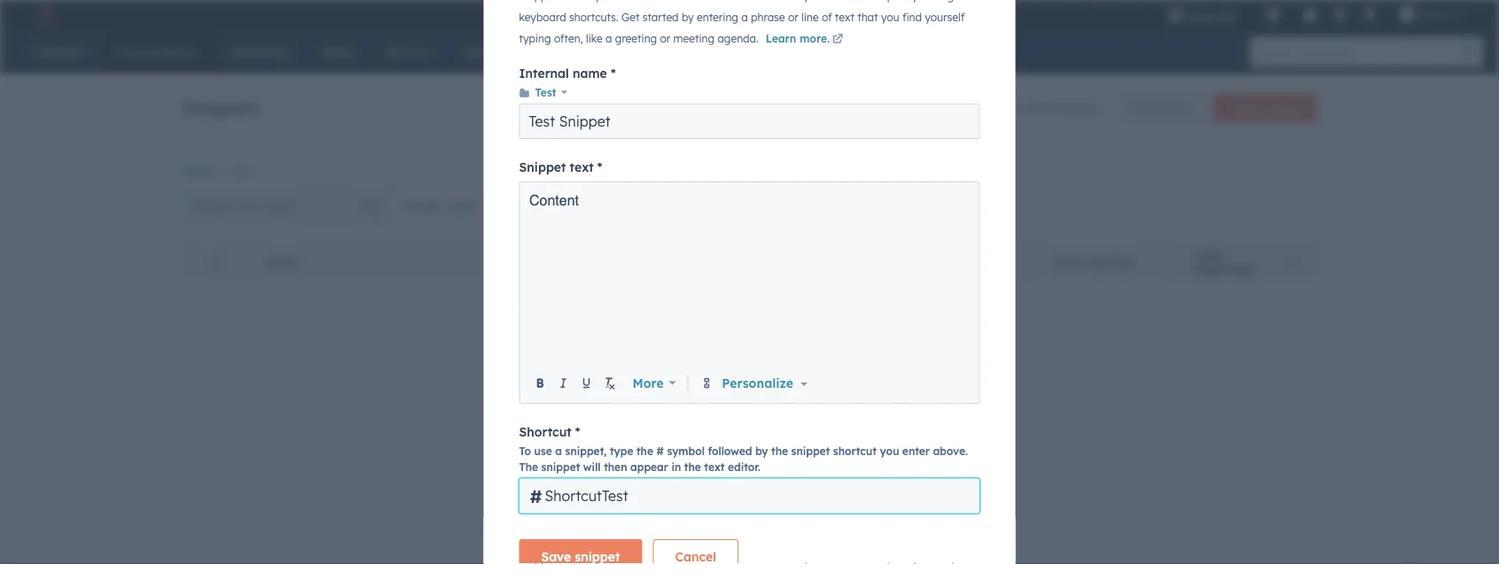 Task type: describe. For each thing, give the bounding box(es) containing it.
Search search field
[[182, 188, 391, 224]]

Search HubSpot search field
[[1250, 37, 1467, 67]]

home
[[182, 164, 213, 177]]

new folder button
[[1118, 94, 1203, 122]]

above.
[[933, 445, 968, 458]]

0 horizontal spatial of
[[744, 0, 754, 3]]

you left to
[[595, 0, 613, 3]]

created inside button
[[1085, 257, 1134, 270]]

you down quickly
[[881, 11, 900, 24]]

1 horizontal spatial snippet
[[791, 445, 830, 458]]

1 vertical spatial or
[[660, 32, 670, 45]]

internal
[[519, 66, 569, 81]]

blocks
[[709, 0, 741, 3]]

more button
[[621, 375, 687, 392]]

help image
[[1302, 8, 1318, 24]]

Type a word to use as a shortcut text field
[[519, 479, 980, 514]]

reusable
[[664, 0, 707, 3]]

snippet,
[[565, 445, 607, 458]]

press to sort. image for name
[[303, 256, 310, 268]]

personalize
[[722, 375, 794, 391]]

descending sort. press to sort ascending. element
[[1288, 256, 1295, 271]]

snippet
[[519, 160, 566, 175]]

Content text field
[[529, 191, 970, 368]]

modified
[[1196, 263, 1254, 276]]

this
[[662, 447, 698, 469]]

press to sort. element for date created
[[1140, 256, 1146, 271]]

test button
[[519, 82, 567, 102]]

meeting
[[673, 32, 715, 45]]

any button
[[450, 188, 499, 224]]

can
[[825, 0, 843, 3]]

press to sort. image for date created
[[1140, 256, 1146, 268]]

more
[[633, 375, 664, 391]]

settings image
[[1332, 8, 1348, 23]]

# inside shortcut to use a snippet, type the # symbol followed by the snippet shortcut you enter above. the snippet will then appear in the text editor.
[[657, 445, 664, 458]]

entering
[[697, 11, 738, 24]]

created inside snippets banner
[[1052, 100, 1097, 116]]

then
[[604, 461, 627, 474]]

home button
[[182, 164, 213, 177]]

shortcut
[[519, 425, 572, 440]]

empty
[[781, 447, 837, 469]]

2 horizontal spatial a
[[741, 11, 748, 24]]

text inside shortcut to use a snippet, type the # symbol followed by the snippet shortcut you enter above. the snippet will then appear in the text editor.
[[704, 461, 725, 474]]

phrase
[[751, 11, 785, 24]]

1 horizontal spatial a
[[606, 32, 612, 45]]

shortcut to use a snippet, type the # symbol followed by the snippet shortcut you enter above. the snippet will then appear in the text editor.
[[519, 425, 968, 474]]

0 of 5 created
[[1015, 100, 1097, 116]]

editor.
[[728, 461, 761, 474]]

by inside the snippets allow you to create reusable blocks of text that you can access quickly through keyboard shortcuts. get started by entering a phrase or line of text that you find yourself typing often, like a greeting or meeting agenda.
[[682, 11, 694, 24]]

folder for new
[[1159, 102, 1188, 115]]

use
[[534, 445, 552, 458]]

settings link
[[1329, 5, 1351, 23]]

symbol
[[667, 445, 705, 458]]

menu containing apple
[[1155, 0, 1478, 28]]

content
[[529, 192, 579, 208]]

often,
[[554, 32, 583, 45]]

notifications button
[[1355, 0, 1385, 28]]

navigation containing home
[[182, 159, 1317, 181]]

shortcut
[[833, 445, 877, 458]]

2 vertical spatial snippet
[[541, 461, 580, 474]]

0
[[1015, 100, 1023, 116]]

date for date modified
[[1196, 250, 1224, 263]]

text right snippet
[[570, 160, 594, 175]]

name
[[573, 66, 607, 81]]

snippets for snippets
[[182, 96, 259, 118]]

snippets for snippets allow you to create reusable blocks of text that you can access quickly through keyboard shortcuts. get started by entering a phrase or line of text that you find yourself typing often, like a greeting or meeting agenda.
[[519, 0, 563, 3]]

press to sort. element for created by
[[984, 256, 991, 271]]

hubspot image
[[32, 4, 53, 25]]

press to sort. image
[[984, 256, 991, 268]]

text up phrase
[[757, 0, 777, 3]]

bob builder image
[[1399, 6, 1415, 22]]

date created
[[1054, 257, 1134, 270]]

help button
[[1295, 0, 1325, 28]]

new folder
[[1133, 102, 1188, 115]]

snippet text
[[519, 160, 594, 175]]

upgrade
[[1187, 8, 1237, 23]]

shortcut element
[[519, 479, 980, 514]]

created by
[[912, 257, 979, 270]]

personalize button
[[718, 374, 811, 393]]

the
[[519, 461, 538, 474]]

name
[[266, 257, 298, 270]]

by inside shortcut to use a snippet, type the # symbol followed by the snippet shortcut you enter above. the snippet will then appear in the text editor.
[[755, 445, 768, 458]]

you up line at the top right of page
[[804, 0, 822, 3]]

create snippet button
[[1213, 94, 1317, 122]]

marketplaces image
[[1265, 8, 1281, 24]]

any
[[451, 198, 475, 214]]

test inside popup button
[[535, 86, 556, 99]]

search image
[[1462, 46, 1474, 59]]

through
[[921, 0, 960, 3]]

0 horizontal spatial the
[[637, 445, 653, 458]]

name button
[[245, 242, 891, 281]]

owner:
[[402, 198, 443, 214]]

create
[[1228, 102, 1262, 115]]

find
[[902, 11, 922, 24]]



Task type: vqa. For each thing, say whether or not it's contained in the screenshot.
Last activity date last
no



Task type: locate. For each thing, give the bounding box(es) containing it.
1 horizontal spatial #
[[657, 445, 664, 458]]

date for date created
[[1054, 257, 1082, 270]]

1 vertical spatial by
[[965, 257, 979, 270]]

test down the internal
[[535, 86, 556, 99]]

0 vertical spatial a
[[741, 11, 748, 24]]

2 press to sort. element from the left
[[984, 256, 991, 271]]

apple
[[1419, 7, 1450, 21]]

type
[[610, 445, 633, 458]]

of left 5
[[1026, 100, 1038, 116]]

press to sort. element for name
[[303, 256, 310, 271]]

1 horizontal spatial by
[[755, 445, 768, 458]]

# down 'the'
[[530, 485, 542, 508]]

press to sort. image right name
[[303, 256, 310, 268]]

followed
[[708, 445, 752, 458]]

2 vertical spatial of
[[1026, 100, 1038, 116]]

you inside shortcut to use a snippet, type the # symbol followed by the snippet shortcut you enter above. the snippet will then appear in the text editor.
[[880, 445, 899, 458]]

snippets banner
[[182, 89, 1317, 122]]

0 vertical spatial by
[[682, 11, 694, 24]]

1 press to sort. element from the left
[[303, 256, 310, 271]]

will
[[583, 461, 601, 474]]

link opens in a new window image
[[832, 32, 843, 48]]

1 horizontal spatial or
[[788, 11, 799, 24]]

press to sort. element inside date created button
[[1140, 256, 1146, 271]]

0 horizontal spatial a
[[555, 445, 562, 458]]

5
[[1041, 100, 1049, 116]]

2 horizontal spatial snippet
[[1265, 102, 1302, 115]]

0 vertical spatial or
[[788, 11, 799, 24]]

appear
[[630, 461, 668, 474]]

link opens in a new window image
[[832, 35, 843, 45]]

enter
[[902, 445, 930, 458]]

test
[[535, 86, 556, 99], [231, 164, 251, 177]]

0 vertical spatial of
[[744, 0, 754, 3]]

0 horizontal spatial press to sort. image
[[303, 256, 310, 268]]

date created button
[[1033, 242, 1175, 281]]

# up appear
[[657, 445, 664, 458]]

create snippet
[[1228, 102, 1302, 115]]

of right line at the top right of page
[[822, 11, 832, 24]]

text down can
[[835, 11, 855, 24]]

you left enter on the right of page
[[880, 445, 899, 458]]

by up editor.
[[755, 445, 768, 458]]

snippets up home
[[182, 96, 259, 118]]

1 vertical spatial snippets
[[182, 96, 259, 118]]

0 horizontal spatial test
[[231, 164, 251, 177]]

1 vertical spatial test
[[231, 164, 251, 177]]

1 vertical spatial #
[[530, 485, 542, 508]]

the
[[637, 445, 653, 458], [771, 445, 788, 458], [684, 461, 701, 474]]

learn more.
[[766, 32, 830, 45]]

this folder is empty
[[662, 447, 837, 469]]

navigation
[[182, 159, 1317, 181]]

press to sort. element inside name button
[[303, 256, 310, 271]]

2 vertical spatial a
[[555, 445, 562, 458]]

0 horizontal spatial snippets
[[182, 96, 259, 118]]

typing
[[519, 32, 551, 45]]

0 vertical spatial test
[[535, 86, 556, 99]]

folder right the new
[[1159, 102, 1188, 115]]

a right use
[[555, 445, 562, 458]]

1 horizontal spatial snippets
[[519, 0, 563, 3]]

0 horizontal spatial #
[[530, 485, 542, 508]]

learn
[[766, 32, 796, 45]]

press to sort. element right date created
[[1140, 256, 1146, 271]]

1 horizontal spatial date
[[1196, 250, 1224, 263]]

by inside "created by" button
[[965, 257, 979, 270]]

that
[[780, 0, 801, 3], [858, 11, 878, 24]]

1 vertical spatial snippet
[[791, 445, 830, 458]]

internal name
[[519, 66, 607, 81]]

create
[[629, 0, 661, 3]]

date right press to sort. icon at the right top
[[1054, 257, 1082, 270]]

snippet down use
[[541, 461, 580, 474]]

by left press to sort. icon at the right top
[[965, 257, 979, 270]]

greeting
[[615, 32, 657, 45]]

by
[[682, 11, 694, 24], [965, 257, 979, 270], [755, 445, 768, 458]]

by down reusable
[[682, 11, 694, 24]]

press to sort. image right date created
[[1140, 256, 1146, 268]]

press to sort. element right name
[[303, 256, 310, 271]]

# inside shortcut element
[[530, 485, 542, 508]]

in
[[672, 461, 681, 474]]

apple button
[[1388, 0, 1476, 28]]

2 press to sort. image from the left
[[1140, 256, 1146, 268]]

like
[[586, 32, 603, 45]]

test right home
[[231, 164, 251, 177]]

1 vertical spatial a
[[606, 32, 612, 45]]

snippets allow you to create reusable blocks of text that you can access quickly through keyboard shortcuts. get started by entering a phrase or line of text that you find yourself typing often, like a greeting or meeting agenda.
[[519, 0, 965, 45]]

text down followed
[[704, 461, 725, 474]]

2 horizontal spatial by
[[965, 257, 979, 270]]

or down started
[[660, 32, 670, 45]]

folder inside new folder button
[[1159, 102, 1188, 115]]

0 horizontal spatial press to sort. element
[[303, 256, 310, 271]]

press to sort. image inside name button
[[303, 256, 310, 268]]

snippet right create
[[1265, 102, 1302, 115]]

shortcuts.
[[569, 11, 619, 24]]

date modified
[[1196, 250, 1254, 276]]

snippet right is
[[791, 445, 830, 458]]

0 horizontal spatial snippet
[[541, 461, 580, 474]]

0 vertical spatial #
[[657, 445, 664, 458]]

keyboard
[[519, 11, 566, 24]]

marketplaces button
[[1255, 0, 1292, 28]]

snippet inside button
[[1265, 102, 1302, 115]]

1 horizontal spatial folder
[[1159, 102, 1188, 115]]

yourself
[[925, 11, 965, 24]]

quickly
[[883, 0, 918, 3]]

a
[[741, 11, 748, 24], [606, 32, 612, 45], [555, 445, 562, 458]]

snippets up keyboard
[[519, 0, 563, 3]]

to
[[519, 445, 531, 458]]

a inside shortcut to use a snippet, type the # symbol followed by the snippet shortcut you enter above. the snippet will then appear in the text editor.
[[555, 445, 562, 458]]

menu item
[[1249, 0, 1253, 28]]

created
[[912, 257, 962, 270]]

text
[[757, 0, 777, 3], [835, 11, 855, 24], [570, 160, 594, 175], [704, 461, 725, 474]]

created
[[1052, 100, 1097, 116], [1085, 257, 1134, 270]]

of
[[744, 0, 754, 3], [822, 11, 832, 24], [1026, 100, 1038, 116]]

1 vertical spatial of
[[822, 11, 832, 24]]

0 vertical spatial folder
[[1159, 102, 1188, 115]]

2 horizontal spatial the
[[771, 445, 788, 458]]

a right like
[[606, 32, 612, 45]]

1 press to sort. image from the left
[[303, 256, 310, 268]]

#
[[657, 445, 664, 458], [530, 485, 542, 508]]

snippets inside snippets banner
[[182, 96, 259, 118]]

created by button
[[891, 242, 1033, 281]]

learn more. link
[[766, 32, 846, 48]]

0 vertical spatial snippets
[[519, 0, 563, 3]]

2 horizontal spatial press to sort. element
[[1140, 256, 1146, 271]]

Internal name text field
[[519, 104, 980, 139]]

press to sort. element inside "created by" button
[[984, 256, 991, 271]]

folder
[[1159, 102, 1188, 115], [704, 447, 756, 469]]

menu
[[1155, 0, 1478, 28]]

search button
[[1453, 37, 1483, 67]]

1 horizontal spatial of
[[822, 11, 832, 24]]

1 vertical spatial that
[[858, 11, 878, 24]]

1 horizontal spatial press to sort. element
[[984, 256, 991, 271]]

allow
[[566, 0, 592, 3]]

a up agenda.
[[741, 11, 748, 24]]

that up phrase
[[780, 0, 801, 3]]

1 horizontal spatial test
[[535, 86, 556, 99]]

to
[[616, 0, 626, 3]]

press to sort. image
[[303, 256, 310, 268], [1140, 256, 1146, 268]]

0 vertical spatial that
[[780, 0, 801, 3]]

0 horizontal spatial date
[[1054, 257, 1082, 270]]

that down access
[[858, 11, 878, 24]]

line
[[802, 11, 819, 24]]

date inside date modified
[[1196, 250, 1224, 263]]

more.
[[800, 32, 830, 45]]

upgrade image
[[1168, 8, 1184, 24]]

1 horizontal spatial press to sort. image
[[1140, 256, 1146, 268]]

snippet
[[1265, 102, 1302, 115], [791, 445, 830, 458], [541, 461, 580, 474]]

date modified button
[[1175, 242, 1317, 281]]

or
[[788, 11, 799, 24], [660, 32, 670, 45]]

of inside snippets banner
[[1026, 100, 1038, 116]]

snippets inside the snippets allow you to create reusable blocks of text that you can access quickly through keyboard shortcuts. get started by entering a phrase or line of text that you find yourself typing often, like a greeting or meeting agenda.
[[519, 0, 563, 3]]

0 vertical spatial created
[[1052, 100, 1097, 116]]

folder left is
[[704, 447, 756, 469]]

press to sort. element
[[303, 256, 310, 271], [984, 256, 991, 271], [1140, 256, 1146, 271]]

0 vertical spatial snippet
[[1265, 102, 1302, 115]]

access
[[846, 0, 880, 3]]

date left descending sort. press to sort ascending. element
[[1196, 250, 1224, 263]]

is
[[761, 447, 776, 469]]

1 horizontal spatial the
[[684, 461, 701, 474]]

1 horizontal spatial that
[[858, 11, 878, 24]]

0 horizontal spatial by
[[682, 11, 694, 24]]

folder for this
[[704, 447, 756, 469]]

0 horizontal spatial that
[[780, 0, 801, 3]]

new
[[1133, 102, 1156, 115]]

1 vertical spatial created
[[1085, 257, 1134, 270]]

0 horizontal spatial or
[[660, 32, 670, 45]]

agenda.
[[718, 32, 759, 45]]

started
[[643, 11, 679, 24]]

0 horizontal spatial folder
[[704, 447, 756, 469]]

notifications image
[[1362, 8, 1378, 24]]

press to sort. image inside date created button
[[1140, 256, 1146, 268]]

press to sort. element right created by on the right top of the page
[[984, 256, 991, 271]]

date
[[1196, 250, 1224, 263], [1054, 257, 1082, 270]]

of right blocks
[[744, 0, 754, 3]]

or left line at the top right of page
[[788, 11, 799, 24]]

1 vertical spatial folder
[[704, 447, 756, 469]]

3 press to sort. element from the left
[[1140, 256, 1146, 271]]

hubspot link
[[21, 4, 66, 25]]

get
[[621, 11, 640, 24]]

2 horizontal spatial of
[[1026, 100, 1038, 116]]

2 vertical spatial by
[[755, 445, 768, 458]]



